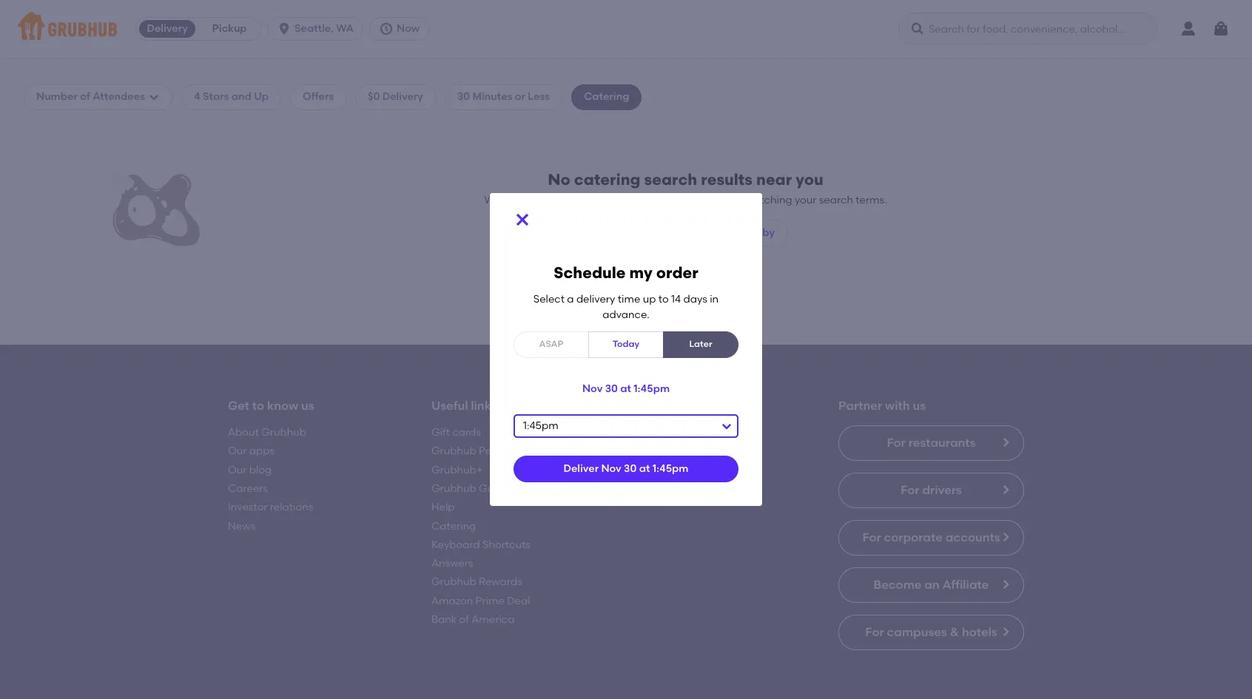 Task type: describe. For each thing, give the bounding box(es) containing it.
connect
[[635, 399, 685, 413]]

1 our from the top
[[228, 445, 247, 458]]

less
[[528, 90, 550, 103]]

in inside the no catering search results near you we didn't find any catering restaurants in your area matching your search terms.
[[682, 194, 691, 206]]

days
[[683, 293, 707, 306]]

nearby
[[739, 226, 775, 239]]

nov 30 at 1:45pm
[[582, 382, 670, 395]]

to inside no catering search results near you main content
[[252, 399, 264, 413]]

1 your from the left
[[693, 194, 715, 206]]

wa
[[336, 22, 354, 35]]

suggest a new catering restaurant for grubhub
[[508, 324, 744, 337]]

for campuses & hotels
[[865, 625, 997, 639]]

grubhub guarantee link
[[431, 482, 534, 495]]

instagram link
[[635, 464, 687, 476]]

for?
[[691, 304, 710, 316]]

facebook link
[[635, 426, 685, 439]]

looking
[[652, 304, 688, 316]]

partner with us
[[838, 399, 926, 413]]

advance.
[[602, 308, 650, 321]]

our apps link
[[228, 445, 275, 458]]

of inside gift cards grubhub perks grubhub+ grubhub guarantee help catering keyboard shortcuts answers grubhub rewards amazon prime deal bank of america
[[459, 613, 469, 626]]

see
[[596, 226, 615, 239]]

to inside select a delivery time up to 14 days in advance.
[[658, 293, 669, 306]]

schedule my order
[[554, 264, 698, 282]]

stars
[[203, 90, 229, 103]]

near
[[756, 170, 792, 188]]

grubhub down grubhub+
[[431, 482, 476, 495]]

asap
[[539, 339, 563, 349]]

1 vertical spatial 1:45pm
[[652, 462, 689, 475]]

keyboard shortcuts link
[[431, 539, 530, 551]]

any
[[556, 194, 574, 206]]

$0
[[368, 90, 380, 103]]

grubhub+ link
[[431, 464, 483, 476]]

order
[[656, 264, 698, 282]]

today
[[613, 339, 639, 349]]

shortcuts
[[483, 539, 530, 551]]

with for connect
[[688, 399, 713, 413]]

main navigation navigation
[[0, 0, 1252, 58]]

what
[[591, 304, 617, 316]]

in inside select a delivery time up to 14 days in advance.
[[710, 293, 719, 306]]

minutes
[[472, 90, 512, 103]]

for campuses & hotels link
[[838, 615, 1024, 651]]

0 vertical spatial 1:45pm
[[634, 382, 670, 395]]

about grubhub link
[[228, 426, 306, 439]]

&
[[950, 625, 959, 639]]

deal
[[507, 595, 530, 607]]

nov 30 at 1:45pm button
[[582, 376, 670, 402]]

0 horizontal spatial search
[[644, 170, 697, 188]]

see all catering restaurants nearby button
[[584, 220, 787, 246]]

later button
[[663, 331, 738, 358]]

pickup button
[[198, 17, 261, 41]]

catering right all
[[632, 226, 676, 239]]

connect with us
[[635, 399, 729, 413]]

0 vertical spatial catering
[[584, 90, 629, 103]]

svg image
[[910, 21, 925, 36]]

catering inside gift cards grubhub perks grubhub+ grubhub guarantee help catering keyboard shortcuts answers grubhub rewards amazon prime deal bank of america
[[431, 520, 476, 532]]

affiliate
[[942, 578, 989, 592]]

no catering search results near you we didn't find any catering restaurants in your area matching your search terms.
[[484, 170, 887, 206]]

don't see what you're looking for?
[[542, 304, 710, 316]]

careers link
[[228, 482, 268, 495]]

see all catering restaurants nearby
[[596, 226, 775, 239]]

up
[[643, 293, 656, 306]]

restaurants inside the no catering search results near you we didn't find any catering restaurants in your area matching your search terms.
[[622, 194, 679, 206]]

1 us from the left
[[301, 399, 314, 413]]

$0 delivery
[[368, 90, 423, 103]]

0 horizontal spatial of
[[80, 90, 90, 103]]

for drivers link
[[838, 473, 1024, 508]]

up
[[254, 90, 269, 103]]

1 vertical spatial 30
[[605, 382, 618, 395]]

no catering search results near you main content
[[0, 58, 1252, 699]]

get
[[228, 399, 249, 413]]

corporate
[[884, 531, 943, 545]]

grubhub inside about grubhub our apps our blog careers investor relations news
[[261, 426, 306, 439]]

about
[[228, 426, 259, 439]]

1 vertical spatial search
[[819, 194, 853, 206]]

become an affiliate link
[[838, 568, 1024, 603]]

see
[[571, 304, 589, 316]]

deliver nov 30 at 1:45pm
[[563, 462, 689, 475]]

amazon
[[431, 595, 473, 607]]

deliver
[[563, 462, 599, 475]]

today button
[[588, 331, 664, 358]]

catering down the what
[[583, 324, 626, 337]]

attendees
[[93, 90, 145, 103]]

for for for campuses & hotels
[[865, 625, 884, 639]]

keyboard
[[431, 539, 480, 551]]

for for for restaurants
[[887, 436, 906, 450]]

become
[[874, 578, 922, 592]]

answers link
[[431, 557, 473, 570]]

apps
[[249, 445, 275, 458]]

terms.
[[856, 194, 887, 206]]

grubhub rewards link
[[431, 576, 522, 589]]

help
[[431, 501, 455, 514]]

seattle, wa
[[295, 22, 354, 35]]

answers
[[431, 557, 473, 570]]

and
[[231, 90, 251, 103]]

all
[[618, 226, 630, 239]]

30 minutes or less
[[457, 90, 550, 103]]

with for partner
[[885, 399, 910, 413]]

blog
[[249, 464, 272, 476]]

useful
[[431, 399, 468, 413]]



Task type: vqa. For each thing, say whether or not it's contained in the screenshot.
the 30 within No catering search results near you Main Content
yes



Task type: locate. For each thing, give the bounding box(es) containing it.
0 horizontal spatial us
[[301, 399, 314, 413]]

nov inside nov 30 at 1:45pm button
[[582, 382, 603, 395]]

a inside select a delivery time up to 14 days in advance.
[[567, 293, 574, 306]]

for corporate accounts link
[[838, 520, 1024, 556]]

bank
[[431, 613, 457, 626]]

your left area
[[693, 194, 715, 206]]

0 horizontal spatial at
[[620, 382, 631, 395]]

0 horizontal spatial 30
[[457, 90, 470, 103]]

with right connect
[[688, 399, 713, 413]]

0 vertical spatial 30
[[457, 90, 470, 103]]

get to know us
[[228, 399, 314, 413]]

1 horizontal spatial catering
[[584, 90, 629, 103]]

0 horizontal spatial delivery
[[147, 22, 188, 35]]

catering right any
[[577, 194, 619, 206]]

delivery inside button
[[147, 22, 188, 35]]

an
[[924, 578, 940, 592]]

1 vertical spatial to
[[252, 399, 264, 413]]

1 horizontal spatial your
[[795, 194, 816, 206]]

deliver nov 30 at 1:45pm button
[[514, 456, 738, 482]]

2 with from the left
[[885, 399, 910, 413]]

no
[[548, 170, 570, 188]]

delivery inside no catering search results near you main content
[[382, 90, 423, 103]]

1:45pm up youtube 'link'
[[652, 462, 689, 475]]

in up see all catering restaurants nearby
[[682, 194, 691, 206]]

your
[[693, 194, 715, 206], [795, 194, 816, 206]]

now button
[[369, 17, 435, 41]]

1 horizontal spatial search
[[819, 194, 853, 206]]

0 vertical spatial nov
[[582, 382, 603, 395]]

4 stars and up
[[194, 90, 269, 103]]

our
[[228, 445, 247, 458], [228, 464, 247, 476]]

1 horizontal spatial us
[[716, 399, 729, 413]]

didn't
[[503, 194, 532, 206]]

careers
[[228, 482, 268, 495]]

time
[[618, 293, 640, 306]]

your down you
[[795, 194, 816, 206]]

0 horizontal spatial in
[[682, 194, 691, 206]]

later
[[689, 339, 712, 349]]

2 our from the top
[[228, 464, 247, 476]]

for restaurants
[[887, 436, 976, 450]]

catering up keyboard
[[431, 520, 476, 532]]

area
[[717, 194, 741, 206]]

1 horizontal spatial in
[[710, 293, 719, 306]]

or
[[515, 90, 525, 103]]

grubhub up later at right top
[[700, 324, 744, 337]]

us right connect
[[716, 399, 729, 413]]

twitter
[[635, 445, 669, 458]]

a inside suggest a new catering restaurant for grubhub button
[[551, 324, 558, 337]]

delivery
[[576, 293, 615, 306]]

0 vertical spatial a
[[567, 293, 574, 306]]

asap button
[[514, 331, 589, 358]]

for left drivers
[[901, 483, 919, 497]]

amazon prime deal link
[[431, 595, 530, 607]]

a right select
[[567, 293, 574, 306]]

1 vertical spatial delivery
[[382, 90, 423, 103]]

1 horizontal spatial a
[[567, 293, 574, 306]]

1 horizontal spatial with
[[885, 399, 910, 413]]

suggest
[[508, 324, 548, 337]]

us up for restaurants
[[913, 399, 926, 413]]

0 horizontal spatial to
[[252, 399, 264, 413]]

grubhub inside button
[[700, 324, 744, 337]]

catering
[[574, 170, 640, 188], [577, 194, 619, 206], [632, 226, 676, 239], [583, 324, 626, 337]]

select a delivery time up to 14 days in advance.
[[533, 293, 719, 321]]

0 vertical spatial our
[[228, 445, 247, 458]]

at
[[620, 382, 631, 395], [639, 462, 650, 475]]

for down partner with us
[[887, 436, 906, 450]]

restaurants down area
[[678, 226, 737, 239]]

investor
[[228, 501, 267, 514]]

1 vertical spatial at
[[639, 462, 650, 475]]

our up "careers" link
[[228, 464, 247, 476]]

nov down 'today' button
[[582, 382, 603, 395]]

restaurants up all
[[622, 194, 679, 206]]

svg image inside the now button
[[379, 21, 394, 36]]

0 vertical spatial at
[[620, 382, 631, 395]]

nov
[[582, 382, 603, 395], [601, 462, 621, 475]]

1 vertical spatial catering
[[431, 520, 476, 532]]

1 horizontal spatial to
[[658, 293, 669, 306]]

of right the "number"
[[80, 90, 90, 103]]

with right the partner at the right
[[885, 399, 910, 413]]

1 vertical spatial nov
[[601, 462, 621, 475]]

nov right deliver
[[601, 462, 621, 475]]

a for suggest
[[551, 324, 558, 337]]

svg image inside seattle, wa button
[[277, 21, 292, 36]]

perks
[[479, 445, 506, 458]]

links
[[471, 399, 497, 413]]

0 horizontal spatial catering
[[431, 520, 476, 532]]

2 horizontal spatial us
[[913, 399, 926, 413]]

a for select
[[567, 293, 574, 306]]

4
[[194, 90, 200, 103]]

rewards
[[479, 576, 522, 589]]

hotels
[[962, 625, 997, 639]]

2 vertical spatial restaurants
[[908, 436, 976, 450]]

select
[[533, 293, 565, 306]]

1 horizontal spatial delivery
[[382, 90, 423, 103]]

delivery left pickup
[[147, 22, 188, 35]]

offers
[[303, 90, 334, 103]]

nov inside deliver nov 30 at 1:45pm button
[[601, 462, 621, 475]]

matching
[[743, 194, 792, 206]]

to left "14"
[[658, 293, 669, 306]]

search down you
[[819, 194, 853, 206]]

30 inside no catering search results near you main content
[[457, 90, 470, 103]]

svg image inside no catering search results near you main content
[[148, 91, 160, 103]]

30 down twitter link
[[624, 462, 637, 475]]

2 horizontal spatial 30
[[624, 462, 637, 475]]

0 horizontal spatial a
[[551, 324, 558, 337]]

relations
[[270, 501, 313, 514]]

facebook twitter instagram youtube
[[635, 426, 687, 495]]

for for for drivers
[[901, 483, 919, 497]]

for inside for restaurants link
[[887, 436, 906, 450]]

know
[[267, 399, 298, 413]]

youtube link
[[635, 482, 678, 495]]

bank of america link
[[431, 613, 515, 626]]

for for for corporate accounts
[[862, 531, 881, 545]]

us for connect with us
[[716, 399, 729, 413]]

1 horizontal spatial 30
[[605, 382, 618, 395]]

0 vertical spatial in
[[682, 194, 691, 206]]

now
[[397, 22, 420, 35]]

3 us from the left
[[913, 399, 926, 413]]

0 vertical spatial of
[[80, 90, 90, 103]]

svg image
[[1212, 20, 1230, 38], [277, 21, 292, 36], [379, 21, 394, 36], [148, 91, 160, 103], [514, 211, 531, 229]]

our down about
[[228, 445, 247, 458]]

a
[[567, 293, 574, 306], [551, 324, 558, 337]]

1 horizontal spatial of
[[459, 613, 469, 626]]

seattle, wa button
[[267, 17, 369, 41]]

grubhub down answers at the bottom of page
[[431, 576, 476, 589]]

30 left "minutes"
[[457, 90, 470, 103]]

catering right less
[[584, 90, 629, 103]]

to right get
[[252, 399, 264, 413]]

gift
[[431, 426, 450, 439]]

in
[[682, 194, 691, 206], [710, 293, 719, 306]]

for inside for drivers link
[[901, 483, 919, 497]]

catering up any
[[574, 170, 640, 188]]

0 horizontal spatial with
[[688, 399, 713, 413]]

twitter link
[[635, 445, 669, 458]]

you're
[[619, 304, 649, 316]]

2 vertical spatial 30
[[624, 462, 637, 475]]

0 vertical spatial to
[[658, 293, 669, 306]]

america
[[472, 613, 515, 626]]

1 vertical spatial a
[[551, 324, 558, 337]]

for
[[887, 436, 906, 450], [901, 483, 919, 497], [862, 531, 881, 545], [865, 625, 884, 639]]

useful links
[[431, 399, 497, 413]]

in right for?
[[710, 293, 719, 306]]

restaurants
[[622, 194, 679, 206], [678, 226, 737, 239], [908, 436, 976, 450]]

2 us from the left
[[716, 399, 729, 413]]

you
[[796, 170, 823, 188]]

campuses
[[887, 625, 947, 639]]

1 vertical spatial of
[[459, 613, 469, 626]]

0 vertical spatial restaurants
[[622, 194, 679, 206]]

grubhub+
[[431, 464, 483, 476]]

us right know
[[301, 399, 314, 413]]

for left campuses on the right
[[865, 625, 884, 639]]

for left corporate
[[862, 531, 881, 545]]

for restaurants link
[[838, 426, 1024, 461]]

gift cards link
[[431, 426, 481, 439]]

for drivers
[[901, 483, 962, 497]]

number of attendees
[[36, 90, 145, 103]]

2 your from the left
[[795, 194, 816, 206]]

restaurants inside button
[[678, 226, 737, 239]]

search up see all catering restaurants nearby
[[644, 170, 697, 188]]

0 horizontal spatial your
[[693, 194, 715, 206]]

30 down 'today' button
[[605, 382, 618, 395]]

1:45pm up connect
[[634, 382, 670, 395]]

facebook
[[635, 426, 685, 439]]

drivers
[[922, 483, 962, 497]]

pickup
[[212, 22, 247, 35]]

1 horizontal spatial at
[[639, 462, 650, 475]]

1 vertical spatial restaurants
[[678, 226, 737, 239]]

with
[[688, 399, 713, 413], [885, 399, 910, 413]]

0 vertical spatial delivery
[[147, 22, 188, 35]]

1 vertical spatial our
[[228, 464, 247, 476]]

of right bank at left bottom
[[459, 613, 469, 626]]

delivery right $0
[[382, 90, 423, 103]]

30
[[457, 90, 470, 103], [605, 382, 618, 395], [624, 462, 637, 475]]

cards
[[452, 426, 481, 439]]

restaurants up drivers
[[908, 436, 976, 450]]

14
[[671, 293, 681, 306]]

youtube
[[635, 482, 678, 495]]

1 vertical spatial in
[[710, 293, 719, 306]]

grubhub down know
[[261, 426, 306, 439]]

a up asap
[[551, 324, 558, 337]]

1 with from the left
[[688, 399, 713, 413]]

guarantee
[[479, 482, 534, 495]]

0 vertical spatial search
[[644, 170, 697, 188]]

us for partner with us
[[913, 399, 926, 413]]

schedule
[[554, 264, 626, 282]]

find
[[534, 194, 553, 206]]

grubhub down gift cards link
[[431, 445, 476, 458]]



